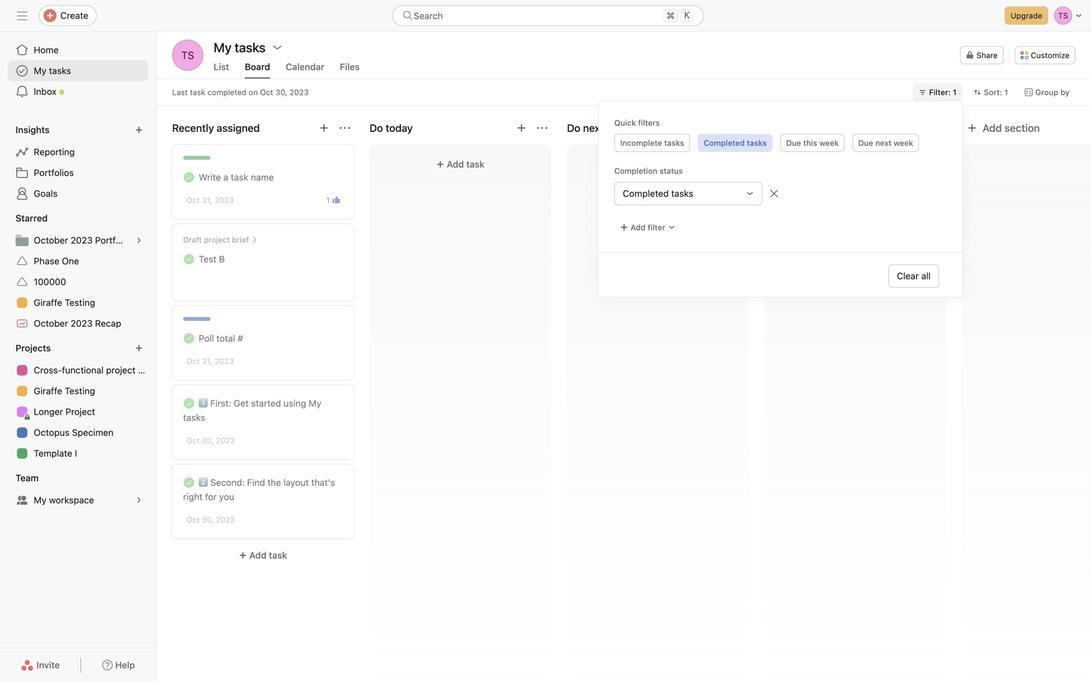Task type: locate. For each thing, give the bounding box(es) containing it.
oct 30, 2023 for right
[[186, 515, 235, 524]]

upgrade button
[[1005, 6, 1049, 25]]

1 horizontal spatial completed tasks
[[704, 138, 767, 148]]

1️⃣ first: get started using my tasks
[[183, 398, 322, 423]]

oct 30, 2023 button
[[186, 436, 235, 445], [186, 515, 235, 524]]

30, down 1️⃣
[[202, 436, 214, 445]]

add task for do next week
[[645, 159, 682, 170]]

show options image
[[272, 42, 283, 53]]

1 horizontal spatial completed
[[704, 138, 745, 148]]

1
[[953, 88, 957, 97], [1005, 88, 1009, 97], [326, 196, 330, 205]]

0 horizontal spatial add task button
[[172, 544, 354, 567]]

Completed checkbox
[[181, 170, 197, 185], [181, 396, 197, 411], [181, 475, 197, 491]]

0 horizontal spatial project
[[106, 365, 136, 376]]

cross-functional project plan link
[[8, 360, 156, 381]]

1 oct 31, 2023 button from the top
[[186, 196, 234, 205]]

poll
[[199, 333, 214, 344]]

3 add task image from the left
[[912, 123, 922, 133]]

2 giraffe testing link from the top
[[8, 381, 148, 402]]

my inside teams element
[[34, 495, 46, 506]]

tasks inside dropdown button
[[672, 188, 694, 199]]

i
[[75, 448, 77, 459]]

draft project brief
[[183, 235, 249, 244]]

oct down 'right' at bottom left
[[186, 515, 200, 524]]

1 giraffe from the top
[[34, 297, 62, 308]]

1 vertical spatial completed
[[623, 188, 669, 199]]

task
[[190, 88, 205, 97], [467, 159, 485, 170], [664, 159, 682, 170], [231, 172, 249, 183], [269, 550, 287, 561]]

my inside global element
[[34, 65, 46, 76]]

new project or portfolio image
[[135, 344, 143, 352]]

template i link
[[8, 443, 148, 464]]

Completed checkbox
[[181, 251, 197, 267], [181, 331, 197, 346]]

2 completed image from the top
[[181, 251, 197, 267]]

more section actions image for do today
[[537, 123, 548, 133]]

a
[[223, 172, 228, 183]]

completed tasks inside button
[[704, 138, 767, 148]]

1 horizontal spatial 1
[[953, 88, 957, 97]]

add task image
[[319, 123, 329, 133], [714, 123, 725, 133], [912, 123, 922, 133]]

0 vertical spatial project
[[204, 235, 230, 244]]

4 completed image from the top
[[181, 475, 197, 491]]

1 horizontal spatial add task button
[[378, 153, 544, 176]]

completed image left write
[[181, 170, 197, 185]]

30, right on
[[276, 88, 287, 97]]

1 more section actions image from the left
[[340, 123, 350, 133]]

group by
[[1036, 88, 1070, 97]]

inbox
[[34, 86, 57, 97]]

project up b
[[204, 235, 230, 244]]

0 horizontal spatial week
[[820, 138, 839, 148]]

oct 31, 2023 down poll
[[186, 357, 234, 366]]

oct 30, 2023 button for right
[[186, 515, 235, 524]]

add task button
[[378, 153, 544, 176], [575, 153, 741, 176], [172, 544, 354, 567]]

week inside 'button'
[[820, 138, 839, 148]]

completed checkbox left write
[[181, 170, 197, 185]]

completed up completed tasks dropdown button
[[704, 138, 745, 148]]

1 vertical spatial completed checkbox
[[181, 396, 197, 411]]

completed checkbox left 2️⃣
[[181, 475, 197, 491]]

0 vertical spatial october
[[34, 235, 68, 246]]

0 vertical spatial completed checkbox
[[181, 251, 197, 267]]

2 testing from the top
[[65, 386, 95, 396]]

completed
[[704, 138, 745, 148], [623, 188, 669, 199]]

1 completed checkbox from the top
[[181, 251, 197, 267]]

1 vertical spatial 30,
[[202, 436, 214, 445]]

Search tasks, projects, and more text field
[[392, 5, 704, 26]]

oct 31, 2023
[[186, 196, 234, 205], [186, 357, 234, 366]]

2 horizontal spatial add task button
[[575, 153, 741, 176]]

2 horizontal spatial add task image
[[912, 123, 922, 133]]

2 week from the left
[[894, 138, 914, 148]]

oct down write
[[186, 196, 200, 205]]

completed image
[[181, 170, 197, 185], [181, 251, 197, 267], [181, 396, 197, 411], [181, 475, 197, 491]]

week right next
[[894, 138, 914, 148]]

0 vertical spatial oct 30, 2023
[[186, 436, 235, 445]]

home
[[34, 45, 59, 55]]

giraffe inside 'projects' element
[[34, 386, 62, 396]]

2 completed checkbox from the top
[[181, 331, 197, 346]]

group
[[1036, 88, 1059, 97]]

oct for second the oct 31, 2023 dropdown button from the top
[[186, 357, 200, 366]]

my right using
[[309, 398, 322, 409]]

2 horizontal spatial 1
[[1005, 88, 1009, 97]]

0 vertical spatial testing
[[65, 297, 95, 308]]

0 horizontal spatial completed
[[623, 188, 669, 199]]

octopus specimen
[[34, 427, 114, 438]]

completed image
[[181, 331, 197, 346]]

1 horizontal spatial add task image
[[714, 123, 725, 133]]

oct
[[260, 88, 273, 97], [186, 196, 200, 205], [186, 357, 200, 366], [186, 436, 200, 445], [186, 515, 200, 524]]

template
[[34, 448, 72, 459]]

1 oct 30, 2023 from the top
[[186, 436, 235, 445]]

1 oct 30, 2023 button from the top
[[186, 436, 235, 445]]

30, down for in the bottom of the page
[[202, 515, 214, 524]]

giraffe testing inside starred element
[[34, 297, 95, 308]]

incomplete
[[621, 138, 662, 148]]

files link
[[340, 61, 360, 79]]

remove image
[[769, 188, 780, 199]]

draft
[[183, 235, 202, 244]]

october 2023 portfolio
[[34, 235, 131, 246]]

add task image for do next week
[[714, 123, 725, 133]]

portfolios link
[[8, 162, 148, 183]]

find
[[247, 477, 265, 488]]

1 vertical spatial 31,
[[202, 357, 213, 366]]

giraffe for 'giraffe testing' link inside the starred element
[[34, 297, 62, 308]]

1 vertical spatial completed checkbox
[[181, 331, 197, 346]]

calendar
[[286, 61, 324, 72]]

1 horizontal spatial week
[[894, 138, 914, 148]]

1 horizontal spatial project
[[204, 235, 230, 244]]

oct 30, 2023 button down for in the bottom of the page
[[186, 515, 235, 524]]

completed image left test
[[181, 251, 197, 267]]

my down team dropdown button
[[34, 495, 46, 506]]

add task image down calendar link
[[319, 123, 329, 133]]

add section
[[983, 122, 1040, 134]]

0 horizontal spatial due
[[787, 138, 802, 148]]

tasks down home
[[49, 65, 71, 76]]

1 vertical spatial my
[[309, 398, 322, 409]]

see details, my workspace image
[[135, 496, 143, 504]]

oct 30, 2023
[[186, 436, 235, 445], [186, 515, 235, 524]]

0 vertical spatial 31,
[[202, 196, 213, 205]]

the
[[268, 477, 281, 488]]

tasks inside global element
[[49, 65, 71, 76]]

cross-functional project plan
[[34, 365, 156, 376]]

on
[[249, 88, 258, 97]]

share button
[[961, 46, 1004, 64]]

1 inside 'dropdown button'
[[1005, 88, 1009, 97]]

0 vertical spatial completed
[[704, 138, 745, 148]]

0 horizontal spatial 1
[[326, 196, 330, 205]]

2023
[[290, 88, 309, 97], [215, 196, 234, 205], [71, 235, 93, 246], [71, 318, 93, 329], [215, 357, 234, 366], [216, 436, 235, 445], [216, 515, 235, 524]]

1 vertical spatial oct 31, 2023 button
[[186, 357, 234, 366]]

share
[[977, 51, 998, 60]]

name
[[251, 172, 274, 183]]

2 add task image from the left
[[714, 123, 725, 133]]

tasks down 1️⃣
[[183, 412, 205, 423]]

0 vertical spatial giraffe testing
[[34, 297, 95, 308]]

oct 31, 2023 button down write
[[186, 196, 234, 205]]

create
[[60, 10, 88, 21]]

0 horizontal spatial add task image
[[319, 123, 329, 133]]

1 horizontal spatial add task
[[447, 159, 485, 170]]

2 giraffe from the top
[[34, 386, 62, 396]]

1 completed image from the top
[[181, 170, 197, 185]]

1 completed checkbox from the top
[[181, 170, 197, 185]]

goals link
[[8, 183, 148, 204]]

plan
[[138, 365, 156, 376]]

2 oct 30, 2023 button from the top
[[186, 515, 235, 524]]

completed inside dropdown button
[[623, 188, 669, 199]]

2 more section actions image from the left
[[537, 123, 548, 133]]

1 vertical spatial completed tasks
[[623, 188, 694, 199]]

testing
[[65, 297, 95, 308], [65, 386, 95, 396]]

giraffe down cross-
[[34, 386, 62, 396]]

1 horizontal spatial due
[[859, 138, 874, 148]]

testing down the '100000' link on the left top of page
[[65, 297, 95, 308]]

tasks up status
[[665, 138, 685, 148]]

oct 31, 2023 down write
[[186, 196, 234, 205]]

oct 30, 2023 button for tasks
[[186, 436, 235, 445]]

oct 30, 2023 button down 1️⃣
[[186, 436, 235, 445]]

october inside october 2023 recap link
[[34, 318, 68, 329]]

template i
[[34, 448, 77, 459]]

1 giraffe testing from the top
[[34, 297, 95, 308]]

see details, october 2023 portfolio image
[[135, 237, 143, 244]]

2 horizontal spatial add task
[[645, 159, 682, 170]]

help button
[[94, 654, 144, 677]]

giraffe testing inside 'projects' element
[[34, 386, 95, 396]]

0 vertical spatial my
[[34, 65, 46, 76]]

30, for 1️⃣ first: get started using my tasks
[[202, 436, 214, 445]]

longer project
[[34, 406, 95, 417]]

do later
[[765, 122, 803, 134]]

1 oct 31, 2023 from the top
[[186, 196, 234, 205]]

1 october from the top
[[34, 235, 68, 246]]

2023 down "total"
[[215, 357, 234, 366]]

oct 30, 2023 down 1️⃣
[[186, 436, 235, 445]]

1 testing from the top
[[65, 297, 95, 308]]

october inside october 2023 portfolio link
[[34, 235, 68, 246]]

more section actions image left do today at the top of the page
[[340, 123, 350, 133]]

board link
[[245, 61, 270, 79]]

0 vertical spatial completed tasks
[[704, 138, 767, 148]]

completed image for 2️⃣ second: find the layout that's right for you
[[181, 475, 197, 491]]

1️⃣
[[199, 398, 208, 409]]

october up the projects dropdown button
[[34, 318, 68, 329]]

october up phase
[[34, 235, 68, 246]]

due inside button
[[859, 138, 874, 148]]

layout
[[284, 477, 309, 488]]

more section actions image right add task image
[[537, 123, 548, 133]]

3 completed checkbox from the top
[[181, 475, 197, 491]]

2 october from the top
[[34, 318, 68, 329]]

31, down write
[[202, 196, 213, 205]]

week right this
[[820, 138, 839, 148]]

completed tasks down do later
[[704, 138, 767, 148]]

more section actions image
[[340, 123, 350, 133], [537, 123, 548, 133]]

octopus
[[34, 427, 70, 438]]

home link
[[8, 40, 148, 60]]

completed checkbox left test
[[181, 251, 197, 267]]

giraffe testing up october 2023 recap
[[34, 297, 95, 308]]

1 vertical spatial october
[[34, 318, 68, 329]]

2 vertical spatial 30,
[[202, 515, 214, 524]]

1 vertical spatial oct 31, 2023
[[186, 357, 234, 366]]

my workspace
[[34, 495, 94, 506]]

0 vertical spatial giraffe
[[34, 297, 62, 308]]

due
[[787, 138, 802, 148], [859, 138, 874, 148]]

1 vertical spatial oct 30, 2023 button
[[186, 515, 235, 524]]

0 vertical spatial completed checkbox
[[181, 170, 197, 185]]

oct down 1️⃣
[[186, 436, 200, 445]]

1 vertical spatial giraffe testing link
[[8, 381, 148, 402]]

giraffe inside starred element
[[34, 297, 62, 308]]

1 vertical spatial project
[[106, 365, 136, 376]]

1 horizontal spatial more section actions image
[[537, 123, 548, 133]]

completed checkbox for write a task name
[[181, 170, 197, 185]]

get
[[234, 398, 249, 409]]

completed checkbox left 1️⃣
[[181, 396, 197, 411]]

right
[[183, 492, 203, 502]]

due left this
[[787, 138, 802, 148]]

2 31, from the top
[[202, 357, 213, 366]]

oct down completed icon
[[186, 357, 200, 366]]

tasks inside 1️⃣ first: get started using my tasks
[[183, 412, 205, 423]]

0 vertical spatial giraffe testing link
[[8, 292, 148, 313]]

goals
[[34, 188, 58, 199]]

#
[[238, 333, 243, 344]]

team
[[16, 473, 39, 483]]

filter: 1 button
[[913, 83, 963, 101]]

due left next
[[859, 138, 874, 148]]

add task
[[447, 159, 485, 170], [645, 159, 682, 170], [249, 550, 287, 561]]

add task image up completed tasks button
[[714, 123, 725, 133]]

1 add task image from the left
[[319, 123, 329, 133]]

testing inside 'projects' element
[[65, 386, 95, 396]]

tasks inside button
[[747, 138, 767, 148]]

2 completed checkbox from the top
[[181, 396, 197, 411]]

completed tasks down completion status
[[623, 188, 694, 199]]

1 due from the left
[[787, 138, 802, 148]]

my up inbox
[[34, 65, 46, 76]]

2 due from the left
[[859, 138, 874, 148]]

october 2023 recap link
[[8, 313, 148, 334]]

2 oct 30, 2023 from the top
[[186, 515, 235, 524]]

1 giraffe testing link from the top
[[8, 292, 148, 313]]

oct 31, 2023 button down poll
[[186, 357, 234, 366]]

my for my workspace
[[34, 495, 46, 506]]

last task completed on oct 30, 2023
[[172, 88, 309, 97]]

1 vertical spatial giraffe
[[34, 386, 62, 396]]

0 vertical spatial oct 30, 2023 button
[[186, 436, 235, 445]]

october for october 2023 portfolio
[[34, 235, 68, 246]]

completed checkbox left poll
[[181, 331, 197, 346]]

None field
[[392, 5, 704, 26]]

completed image left 2️⃣
[[181, 475, 197, 491]]

giraffe testing link up project in the left of the page
[[8, 381, 148, 402]]

october 2023 portfolio link
[[8, 230, 148, 251]]

2023 down the a
[[215, 196, 234, 205]]

giraffe testing link
[[8, 292, 148, 313], [8, 381, 148, 402]]

files
[[340, 61, 360, 72]]

oct 31, 2023 for second the oct 31, 2023 dropdown button from the top
[[186, 357, 234, 366]]

oct 30, 2023 down for in the bottom of the page
[[186, 515, 235, 524]]

giraffe testing up longer project at the bottom left of the page
[[34, 386, 95, 396]]

giraffe testing
[[34, 297, 95, 308], [34, 386, 95, 396]]

completed image left 1️⃣
[[181, 396, 197, 411]]

for
[[205, 492, 217, 502]]

2 vertical spatial my
[[34, 495, 46, 506]]

status
[[660, 166, 683, 175]]

teams element
[[0, 467, 156, 513]]

1 inside button
[[326, 196, 330, 205]]

1 week from the left
[[820, 138, 839, 148]]

0 horizontal spatial completed tasks
[[623, 188, 694, 199]]

clear all button
[[889, 264, 940, 288]]

customize
[[1031, 51, 1070, 60]]

1 31, from the top
[[202, 196, 213, 205]]

1 vertical spatial giraffe testing
[[34, 386, 95, 396]]

30, for 2️⃣ second: find the layout that's right for you
[[202, 515, 214, 524]]

2 vertical spatial completed checkbox
[[181, 475, 197, 491]]

2 giraffe testing from the top
[[34, 386, 95, 396]]

2️⃣ second: find the layout that's right for you
[[183, 477, 335, 502]]

tasks down status
[[672, 188, 694, 199]]

31, down poll
[[202, 357, 213, 366]]

project left plan
[[106, 365, 136, 376]]

giraffe testing for 'giraffe testing' link inside the starred element
[[34, 297, 95, 308]]

0 vertical spatial oct 31, 2023
[[186, 196, 234, 205]]

more section actions image for recently assigned
[[340, 123, 350, 133]]

my tasks link
[[8, 60, 148, 81]]

tasks down do later
[[747, 138, 767, 148]]

⌘
[[667, 10, 675, 21]]

testing down cross-functional project plan link
[[65, 386, 95, 396]]

giraffe testing link inside 'projects' element
[[8, 381, 148, 402]]

giraffe down 100000
[[34, 297, 62, 308]]

ts
[[181, 49, 194, 61]]

testing inside starred element
[[65, 297, 95, 308]]

0 vertical spatial oct 31, 2023 button
[[186, 196, 234, 205]]

1 vertical spatial testing
[[65, 386, 95, 396]]

add task image up due next week button
[[912, 123, 922, 133]]

week inside button
[[894, 138, 914, 148]]

specimen
[[72, 427, 114, 438]]

completed down completion status
[[623, 188, 669, 199]]

0 horizontal spatial more section actions image
[[340, 123, 350, 133]]

giraffe testing link up october 2023 recap
[[8, 292, 148, 313]]

completed checkbox for 2️⃣ second: find the layout that's right for you
[[181, 475, 197, 491]]

1 vertical spatial oct 30, 2023
[[186, 515, 235, 524]]

due inside 'button'
[[787, 138, 802, 148]]

1 inside "dropdown button"
[[953, 88, 957, 97]]

add
[[983, 122, 1002, 134], [447, 159, 464, 170], [645, 159, 662, 170], [631, 223, 646, 232], [249, 550, 267, 561]]

2 oct 31, 2023 from the top
[[186, 357, 234, 366]]

3 completed image from the top
[[181, 396, 197, 411]]



Task type: vqa. For each thing, say whether or not it's contained in the screenshot.
the topmost Open button
no



Task type: describe. For each thing, give the bounding box(es) containing it.
list link
[[214, 61, 229, 79]]

quick
[[615, 118, 636, 127]]

add section button
[[962, 116, 1046, 140]]

list
[[214, 61, 229, 72]]

completed tasks button
[[698, 134, 773, 152]]

giraffe testing link inside starred element
[[8, 292, 148, 313]]

completed checkbox for 1️⃣ first: get started using my tasks
[[181, 396, 197, 411]]

quick filters
[[615, 118, 660, 127]]

by
[[1061, 88, 1070, 97]]

projects
[[16, 343, 51, 353]]

add inside add filter popup button
[[631, 223, 646, 232]]

global element
[[0, 32, 156, 110]]

add filter button
[[615, 218, 682, 237]]

k
[[685, 10, 690, 21]]

test b
[[199, 254, 225, 264]]

do next week
[[567, 122, 632, 134]]

help
[[115, 660, 135, 671]]

completed tasks inside dropdown button
[[623, 188, 694, 199]]

completed
[[208, 88, 247, 97]]

add filter
[[631, 223, 666, 232]]

2023 down calendar link
[[290, 88, 309, 97]]

completed tasks group
[[615, 182, 947, 205]]

write
[[199, 172, 221, 183]]

insights element
[[0, 118, 156, 207]]

oct 30, 2023 for tasks
[[186, 436, 235, 445]]

completed checkbox for test
[[181, 251, 197, 267]]

calendar link
[[286, 61, 324, 79]]

due this week
[[787, 138, 839, 148]]

sort:
[[984, 88, 1003, 97]]

add task button for do next week
[[575, 153, 741, 176]]

longer
[[34, 406, 63, 417]]

due next week button
[[853, 134, 920, 152]]

31, for second the oct 31, 2023 dropdown button from the top
[[202, 357, 213, 366]]

recap
[[95, 318, 121, 329]]

my tasks
[[214, 40, 266, 55]]

projects element
[[0, 337, 156, 467]]

october for october 2023 recap
[[34, 318, 68, 329]]

my workspace link
[[8, 490, 148, 511]]

0 horizontal spatial add task
[[249, 550, 287, 561]]

2023 down you
[[216, 515, 235, 524]]

due for due this week
[[787, 138, 802, 148]]

last
[[172, 88, 188, 97]]

add task image for recently assigned
[[319, 123, 329, 133]]

add task button for do today
[[378, 153, 544, 176]]

completed image for write a task name
[[181, 170, 197, 185]]

2 oct 31, 2023 button from the top
[[186, 357, 234, 366]]

phase
[[34, 256, 59, 266]]

customize button
[[1015, 46, 1076, 64]]

100000 link
[[8, 272, 148, 292]]

add task image for do later
[[912, 123, 922, 133]]

using
[[284, 398, 306, 409]]

completion status
[[615, 166, 683, 175]]

invite
[[36, 660, 60, 671]]

new insights image
[[135, 126, 143, 134]]

1 for filter: 1
[[953, 88, 957, 97]]

write a task name
[[199, 172, 274, 183]]

phase one link
[[8, 251, 148, 272]]

hide sidebar image
[[17, 10, 27, 21]]

ts button
[[172, 40, 203, 71]]

all
[[922, 271, 931, 281]]

group by button
[[1020, 83, 1076, 101]]

completed image for 1️⃣ first: get started using my tasks
[[181, 396, 197, 411]]

this
[[804, 138, 818, 148]]

next week
[[583, 122, 632, 134]]

1 for sort: 1
[[1005, 88, 1009, 97]]

project
[[65, 406, 95, 417]]

2023 left recap
[[71, 318, 93, 329]]

started
[[251, 398, 281, 409]]

0 vertical spatial 30,
[[276, 88, 287, 97]]

cross-
[[34, 365, 62, 376]]

octopus specimen link
[[8, 422, 148, 443]]

due this week button
[[781, 134, 845, 152]]

that's
[[311, 477, 335, 488]]

testing for 'giraffe testing' link inside 'projects' element
[[65, 386, 95, 396]]

clear all
[[897, 271, 931, 281]]

giraffe for 'giraffe testing' link inside 'projects' element
[[34, 386, 62, 396]]

filter: 1
[[930, 88, 957, 97]]

due next week
[[859, 138, 914, 148]]

31, for 1st the oct 31, 2023 dropdown button
[[202, 196, 213, 205]]

poll total #
[[199, 333, 243, 344]]

completion
[[615, 166, 658, 175]]

incomplete tasks
[[621, 138, 685, 148]]

add task image
[[517, 123, 527, 133]]

recently assigned
[[172, 122, 260, 134]]

section
[[1005, 122, 1040, 134]]

longer project link
[[8, 402, 148, 422]]

week for due next week
[[894, 138, 914, 148]]

oct 31, 2023 for 1st the oct 31, 2023 dropdown button
[[186, 196, 234, 205]]

oct for oct 30, 2023 dropdown button corresponding to right
[[186, 515, 200, 524]]

upgrade
[[1011, 11, 1043, 20]]

week for due this week
[[820, 138, 839, 148]]

due for due next week
[[859, 138, 874, 148]]

completed checkbox for poll
[[181, 331, 197, 346]]

total
[[217, 333, 235, 344]]

october 2023 recap
[[34, 318, 121, 329]]

first:
[[210, 398, 231, 409]]

functional
[[62, 365, 104, 376]]

second:
[[210, 477, 245, 488]]

starred element
[[0, 207, 156, 337]]

2023 down first:
[[216, 436, 235, 445]]

oct for oct 30, 2023 dropdown button for tasks
[[186, 436, 200, 445]]

oct for 1st the oct 31, 2023 dropdown button
[[186, 196, 200, 205]]

add task for do today
[[447, 159, 485, 170]]

tasks inside "button"
[[665, 138, 685, 148]]

do
[[567, 122, 581, 134]]

sort: 1 button
[[968, 83, 1014, 101]]

testing for 'giraffe testing' link inside the starred element
[[65, 297, 95, 308]]

my inside 1️⃣ first: get started using my tasks
[[309, 398, 322, 409]]

filter:
[[930, 88, 951, 97]]

insights
[[16, 124, 50, 135]]

completed inside button
[[704, 138, 745, 148]]

2023 up phase one link on the top
[[71, 235, 93, 246]]

phase one
[[34, 256, 79, 266]]

giraffe testing for 'giraffe testing' link inside 'projects' element
[[34, 386, 95, 396]]

reporting link
[[8, 142, 148, 162]]

oct right on
[[260, 88, 273, 97]]

next
[[876, 138, 892, 148]]

add inside add section button
[[983, 122, 1002, 134]]

portfolio
[[95, 235, 131, 246]]

filters
[[638, 118, 660, 127]]

starred
[[16, 213, 48, 224]]

my for my tasks
[[34, 65, 46, 76]]

1 button
[[324, 194, 343, 207]]

completed image for test b
[[181, 251, 197, 267]]



